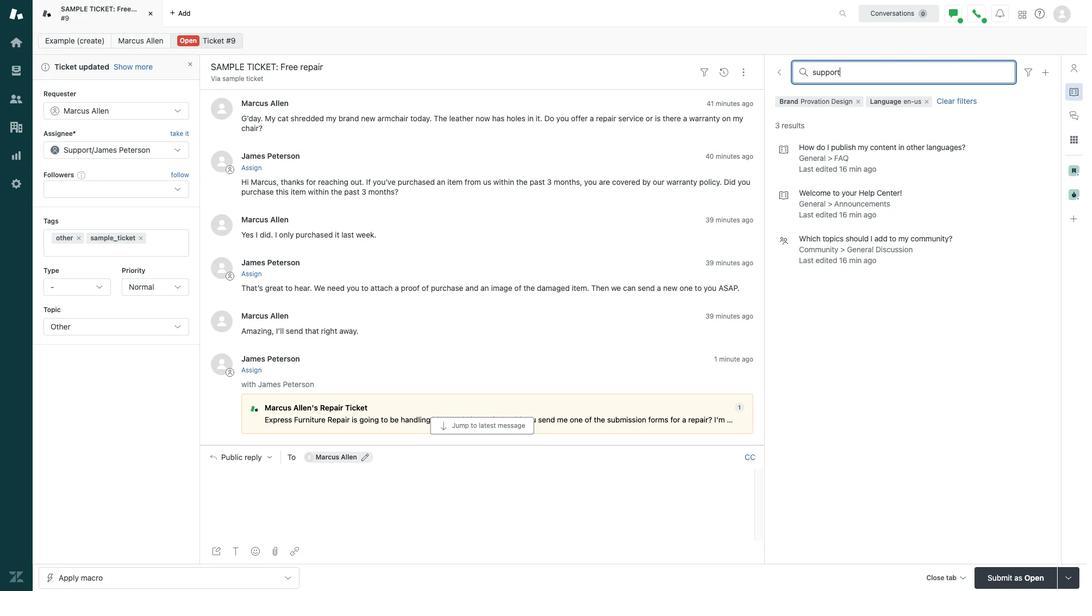Task type: vqa. For each thing, say whether or not it's contained in the screenshot.
second Name text field from the bottom
no



Task type: describe. For each thing, give the bounding box(es) containing it.
en-
[[904, 98, 915, 106]]

for inside hi marcus, thanks for reaching out. if you've purchased an item from us within the past 3 months, you are covered by our warranty policy. did you purchase this item within the past 3 months?
[[306, 177, 316, 186]]

purchase inside hi marcus, thanks for reaching out. if you've purchased an item from us within the past 3 months, you are covered by our warranty policy. did you purchase this item within the past 3 months?
[[241, 187, 274, 196]]

1 horizontal spatial filter image
[[1024, 68, 1033, 77]]

brand
[[339, 114, 359, 123]]

jump to latest message button
[[431, 417, 534, 434]]

16 for i
[[840, 164, 848, 174]]

edited inside "‭welcome to your help center!‬ ‭general‬ > ‭announcements‬ last edited 16 min ago"
[[816, 210, 838, 219]]

you inside g'day. my cat shredded my brand new armchair today. the leather now has holes in it. do you offer a repair service or is there a warranty on my chair?
[[557, 114, 569, 123]]

with
[[241, 380, 256, 389]]

2 avatar image from the top
[[211, 151, 233, 173]]

community
[[799, 245, 839, 254]]

i'll
[[276, 326, 284, 335]]

support
[[64, 145, 92, 154]]

views image
[[9, 64, 23, 78]]

assignee* element
[[44, 141, 189, 159]]

a right offer
[[590, 114, 594, 123]]

provation
[[801, 98, 830, 106]]

notifications image
[[996, 9, 1005, 18]]

#9 inside secondary 'element'
[[226, 36, 236, 45]]

macro
[[81, 573, 103, 582]]

format text image
[[232, 547, 240, 556]]

warranty inside hi marcus, thanks for reaching out. if you've purchased an item from us within the past 3 months, you are covered by our warranty policy. did you purchase this item within the past 3 months?
[[667, 177, 698, 186]]

example (create) button
[[38, 33, 112, 48]]

do
[[817, 143, 826, 152]]

ago for that's great to hear. we need you to attach a proof of purchase and an image of the damaged item. then we can send a new one to you asap.'s 39 minutes ago text box
[[742, 259, 754, 267]]

via
[[211, 74, 221, 83]]

ticket
[[246, 74, 263, 83]]

1 minute ago text field
[[715, 355, 754, 363]]

i right yes
[[256, 230, 258, 239]]

followers element
[[44, 181, 189, 198]]

help
[[859, 188, 875, 198]]

3 39 from the top
[[706, 312, 714, 320]]

marcus allen right marcus.allen@example.com image
[[316, 453, 357, 461]]

sample
[[61, 5, 88, 13]]

of right 'image'
[[515, 283, 522, 293]]

39 minutes ago text field for that's great to hear. we need you to attach a proof of purchase and an image of the damaged item. then we can send a new one to you asap.
[[706, 259, 754, 267]]

alert containing ticket updated
[[33, 55, 200, 80]]

tab containing sample ticket: free repair
[[33, 0, 163, 27]]

1 vertical spatial purchase
[[431, 283, 464, 293]]

a right can
[[657, 283, 661, 293]]

last for ‭which topics should i add to my community?‬ community > general discussion last edited 16 min ago
[[799, 256, 814, 265]]

yes
[[241, 230, 254, 239]]

results
[[782, 121, 805, 130]]

james peterson assign for great
[[241, 258, 300, 278]]

today.
[[411, 114, 432, 123]]

add button
[[163, 0, 197, 27]]

39 minutes ago text field for yes i did. i only purchased it last week.
[[706, 216, 754, 224]]

hi
[[241, 177, 249, 186]]

remove image for sample_ticket
[[138, 235, 144, 241]]

back image
[[775, 68, 784, 77]]

language
[[870, 98, 902, 106]]

the left damaged
[[524, 283, 535, 293]]

min for i
[[850, 256, 862, 265]]

ticket actions image
[[740, 68, 748, 77]]

last for ‭how do i publish my content in other languages?‬ ‭general‬ > ‭faq‬ last edited 16 min ago
[[799, 164, 814, 174]]

marcus allen link for g'day.
[[241, 99, 289, 108]]

draft mode image
[[212, 547, 221, 556]]

close image
[[145, 8, 156, 19]]

of right proof
[[422, 283, 429, 293]]

it inside button
[[185, 129, 189, 137]]

should
[[846, 234, 869, 243]]

40 minutes ago text field
[[706, 152, 754, 161]]

displays possible ticket submission types image
[[1065, 573, 1073, 582]]

min for publish
[[850, 164, 862, 174]]

to inside marcus allen's repair ticket express furniture repair is going to be handling his armchair repair. could you send me one of the submission forms for a repair? i'm out of physical copies in the office
[[381, 416, 388, 424]]

show more button
[[114, 62, 153, 72]]

allen up i'll
[[270, 311, 289, 320]]

us inside hi marcus, thanks for reaching out. if you've purchased an item from us within the past 3 months, you are covered by our warranty policy. did you purchase this item within the past 3 months?
[[483, 177, 492, 186]]

james peterson link for marcus,
[[241, 151, 300, 161]]

the down 'reaching'
[[331, 187, 342, 196]]

edited for do
[[816, 164, 838, 174]]

tab
[[947, 573, 957, 582]]

reply
[[245, 453, 262, 462]]

only
[[279, 230, 294, 239]]

1 horizontal spatial past
[[530, 177, 545, 186]]

1 horizontal spatial within
[[494, 177, 514, 186]]

has
[[492, 114, 505, 123]]

shredded
[[291, 114, 324, 123]]

design
[[832, 98, 853, 106]]

repair.
[[477, 416, 499, 424]]

leather
[[449, 114, 474, 123]]

assign for that's
[[241, 270, 262, 278]]

1 vertical spatial 3
[[547, 177, 552, 186]]

to left attach
[[362, 283, 369, 293]]

requester element
[[44, 102, 189, 119]]

community?‬
[[911, 234, 953, 243]]

repair inside g'day. my cat shredded my brand new armchair today. the leather now has holes in it. do you offer a repair service or is there a warranty on my chair?
[[596, 114, 617, 123]]

> inside ‭which topics should i add to my community?‬ community > general discussion last edited 16 min ago
[[841, 245, 845, 254]]

support / james peterson
[[64, 145, 150, 154]]

type
[[44, 266, 59, 275]]

tabs tab list
[[33, 0, 828, 27]]

‭faq‬
[[835, 154, 849, 163]]

0 horizontal spatial filter image
[[700, 68, 709, 77]]

i'm
[[715, 416, 725, 424]]

marcus allen link inside secondary 'element'
[[111, 33, 171, 48]]

marcus up g'day.
[[241, 99, 268, 108]]

more
[[135, 62, 153, 71]]

months,
[[554, 177, 582, 186]]

other
[[51, 322, 71, 331]]

james peterson assign for marcus,
[[241, 151, 300, 172]]

asap.
[[719, 283, 740, 293]]

2 horizontal spatial 3
[[775, 121, 780, 130]]

armchair inside g'day. my cat shredded my brand new armchair today. the leather now has holes in it. do you offer a repair service or is there a warranty on my chair?
[[378, 114, 409, 123]]

ago for 40 minutes ago 'text field'
[[742, 152, 754, 161]]

allen up cat
[[270, 99, 289, 108]]

0 horizontal spatial item
[[291, 187, 306, 196]]

minutes for hi marcus, thanks for reaching out. if you've purchased an item from us within the past 3 months, you are covered by our warranty policy. did you purchase this item within the past 3 months?
[[716, 152, 740, 161]]

brand provation design
[[780, 98, 853, 106]]

submit
[[988, 573, 1013, 582]]

add link (cmd k) image
[[290, 547, 299, 556]]

zendesk products image
[[1019, 11, 1027, 18]]

out
[[727, 416, 739, 424]]

1 horizontal spatial us
[[915, 98, 922, 106]]

follow
[[171, 171, 189, 179]]

this
[[276, 187, 289, 196]]

yes i did. i only purchased it last week.
[[241, 230, 377, 239]]

min inside "‭welcome to your help center!‬ ‭general‬ > ‭announcements‬ last edited 16 min ago"
[[850, 210, 862, 219]]

clear filters link
[[935, 96, 980, 107]]

we
[[314, 283, 325, 293]]

organizations image
[[9, 120, 23, 134]]

1 minutes from the top
[[716, 100, 740, 108]]

follow button
[[171, 170, 189, 180]]

warranty inside g'day. my cat shredded my brand new armchair today. the leather now has holes in it. do you offer a repair service or is there a warranty on my chair?
[[690, 114, 720, 123]]

repair inside sample ticket: free repair #9
[[133, 5, 152, 13]]

allen left "edit user" icon
[[341, 453, 357, 461]]

zendesk support image
[[9, 7, 23, 21]]

physical
[[750, 416, 778, 424]]

1 avatar image from the top
[[211, 98, 233, 120]]

damaged
[[537, 283, 570, 293]]

the left office
[[813, 416, 824, 424]]

to left asap.
[[695, 283, 702, 293]]

express
[[265, 416, 292, 424]]

as
[[1015, 573, 1023, 582]]

topic
[[44, 306, 61, 314]]

my left brand
[[326, 114, 337, 123]]

peterson inside assignee* element
[[119, 145, 150, 154]]

cat
[[278, 114, 289, 123]]

1 horizontal spatial one
[[680, 283, 693, 293]]

send inside marcus allen's repair ticket express furniture repair is going to be handling his armchair repair. could you send me one of the submission forms for a repair? i'm out of physical copies in the office
[[538, 416, 555, 424]]

topic element
[[44, 318, 189, 335]]

ago for 39 minutes ago text field
[[742, 312, 754, 320]]

cc button
[[745, 452, 756, 462]]

be
[[390, 416, 399, 424]]

marcus allen up my
[[241, 99, 289, 108]]

are
[[599, 177, 610, 186]]

if
[[366, 177, 371, 186]]

submission
[[607, 416, 647, 424]]

marcus allen up amazing, on the bottom left
[[241, 311, 289, 320]]

1 vertical spatial repair
[[328, 416, 350, 424]]

sample
[[222, 74, 244, 83]]

apps image
[[1070, 135, 1079, 144]]

marcus inside marcus allen's repair ticket express furniture repair is going to be handling his armchair repair. could you send me one of the submission forms for a repair? i'm out of physical copies in the office
[[265, 404, 292, 412]]

events image
[[720, 68, 729, 77]]

(create)
[[77, 36, 105, 45]]

remove image for other
[[75, 235, 82, 241]]

could
[[501, 416, 522, 424]]

normal
[[129, 282, 154, 292]]

1 vertical spatial send
[[286, 326, 303, 335]]

39 minutes ago for attach
[[706, 259, 754, 267]]

insert emojis image
[[251, 547, 260, 556]]

you right did
[[738, 177, 751, 186]]

‭welcome
[[799, 188, 831, 198]]

to left hear.
[[286, 283, 293, 293]]

‭general‬ inside ‭how do i publish my content in other languages?‬ ‭general‬ > ‭faq‬ last edited 16 min ago
[[799, 154, 826, 163]]

then
[[592, 283, 609, 293]]

assign button for that's
[[241, 269, 262, 279]]

a left proof
[[395, 283, 399, 293]]

i inside ‭which topics should i add to my community?‬ community > general discussion last edited 16 min ago
[[871, 234, 873, 243]]

marcus.allen@example.com image
[[305, 453, 314, 462]]

clear filters
[[937, 96, 977, 105]]

get help image
[[1035, 9, 1045, 18]]

office
[[826, 416, 846, 424]]

ago inside "‭welcome to your help center!‬ ‭general‬ > ‭announcements‬ last edited 16 min ago"
[[864, 210, 877, 219]]

james for 1 minute ago
[[241, 354, 265, 363]]

3 39 minutes ago from the top
[[706, 312, 754, 320]]

my inside ‭which topics should i add to my community?‬ community > general discussion last edited 16 min ago
[[899, 234, 909, 243]]

right
[[321, 326, 337, 335]]

marcus right marcus.allen@example.com image
[[316, 453, 339, 461]]

of right me on the bottom right
[[585, 416, 592, 424]]

0 horizontal spatial purchased
[[296, 230, 333, 239]]

languages?‬
[[927, 143, 966, 152]]

you left are
[[584, 177, 597, 186]]

last
[[342, 230, 354, 239]]

discussion
[[876, 245, 913, 254]]

peterson up allen's
[[283, 380, 314, 389]]

the
[[434, 114, 447, 123]]

1 vertical spatial an
[[481, 283, 489, 293]]

1 horizontal spatial open
[[1025, 573, 1045, 582]]

holes
[[507, 114, 526, 123]]

0 vertical spatial send
[[638, 283, 655, 293]]

take it
[[170, 129, 189, 137]]

ago for 1 minute ago text box on the right of the page
[[742, 355, 754, 363]]

a inside marcus allen's repair ticket express furniture repair is going to be handling his armchair repair. could you send me one of the submission forms for a repair? i'm out of physical copies in the office
[[682, 416, 687, 424]]

time tracking image
[[1069, 189, 1080, 200]]

or
[[646, 114, 653, 123]]

ticket #9
[[203, 36, 236, 45]]

do
[[545, 114, 555, 123]]

great
[[265, 283, 284, 293]]

cc
[[745, 452, 756, 462]]

language en-us
[[870, 98, 922, 106]]

allen's
[[294, 404, 318, 412]]

39 for week.
[[706, 216, 714, 224]]

> inside "‭welcome to your help center!‬ ‭general‬ > ‭announcements‬ last edited 16 min ago"
[[828, 199, 833, 208]]

i inside ‭how do i publish my content in other languages?‬ ‭general‬ > ‭faq‬ last edited 16 min ago
[[828, 143, 829, 152]]



Task type: locate. For each thing, give the bounding box(es) containing it.
3 james peterson link from the top
[[241, 354, 300, 363]]

2 last from the top
[[799, 210, 814, 219]]

0 horizontal spatial send
[[286, 326, 303, 335]]

1 horizontal spatial for
[[671, 416, 680, 424]]

2 vertical spatial edited
[[816, 256, 838, 265]]

1 vertical spatial is
[[352, 416, 358, 424]]

1 vertical spatial past
[[344, 187, 360, 196]]

tab
[[33, 0, 163, 27]]

assign for hi
[[241, 164, 262, 172]]

2 vertical spatial send
[[538, 416, 555, 424]]

1 assign from the top
[[241, 164, 262, 172]]

0 vertical spatial james peterson assign
[[241, 151, 300, 172]]

submit as open
[[988, 573, 1045, 582]]

0 vertical spatial 39
[[706, 216, 714, 224]]

39 minutes ago text field down did
[[706, 216, 754, 224]]

in inside ‭how do i publish my content in other languages?‬ ‭general‬ > ‭faq‬ last edited 16 min ago
[[899, 143, 905, 152]]

edited inside ‭how do i publish my content in other languages?‬ ‭general‬ > ‭faq‬ last edited 16 min ago
[[816, 164, 838, 174]]

assign button for hi
[[241, 163, 262, 173]]

1 vertical spatial 1
[[738, 404, 741, 411]]

ticket inside secondary 'element'
[[203, 36, 224, 45]]

repair
[[320, 404, 343, 412], [328, 416, 350, 424]]

2 horizontal spatial in
[[899, 143, 905, 152]]

purchased inside hi marcus, thanks for reaching out. if you've purchased an item from us within the past 3 months, you are covered by our warranty policy. did you purchase this item within the past 3 months?
[[398, 177, 435, 186]]

content
[[871, 143, 897, 152]]

info on adding followers image
[[77, 171, 86, 180]]

admin image
[[9, 177, 23, 191]]

2 vertical spatial in
[[805, 416, 811, 424]]

1 vertical spatial ‭general‬
[[799, 199, 826, 208]]

min inside ‭how do i publish my content in other languages?‬ ‭general‬ > ‭faq‬ last edited 16 min ago
[[850, 164, 862, 174]]

is right the or
[[655, 114, 661, 123]]

allen inside secondary 'element'
[[146, 36, 164, 45]]

5 minutes from the top
[[716, 312, 740, 320]]

1 left minute
[[715, 355, 718, 363]]

going
[[360, 416, 379, 424]]

for
[[306, 177, 316, 186], [671, 416, 680, 424]]

james peterson link up marcus,
[[241, 151, 300, 161]]

marcus allen link for amazing,
[[241, 311, 289, 320]]

for inside marcus allen's repair ticket express furniture repair is going to be handling his armchair repair. could you send me one of the submission forms for a repair? i'm out of physical copies in the office
[[671, 416, 680, 424]]

1 vertical spatial within
[[308, 187, 329, 196]]

1 horizontal spatial armchair
[[445, 416, 475, 424]]

last inside "‭welcome to your help center!‬ ‭general‬ > ‭announcements‬ last edited 16 min ago"
[[799, 210, 814, 219]]

39 minutes ago for week.
[[706, 216, 754, 224]]

other down tags
[[56, 234, 73, 242]]

for right the forms
[[671, 416, 680, 424]]

min inside ‭which topics should i add to my community?‬ community > general discussion last edited 16 min ago
[[850, 256, 862, 265]]

0 horizontal spatial remove image
[[75, 235, 82, 241]]

#9 up sample
[[226, 36, 236, 45]]

marcus allen link up my
[[241, 99, 289, 108]]

1 for 1 minute ago
[[715, 355, 718, 363]]

customer context image
[[1070, 64, 1079, 72]]

my up discussion
[[899, 234, 909, 243]]

center!‬
[[877, 188, 903, 198]]

2 minutes from the top
[[716, 152, 740, 161]]

alert
[[33, 55, 200, 80]]

1 vertical spatial last
[[799, 210, 814, 219]]

0 vertical spatial armchair
[[378, 114, 409, 123]]

in inside marcus allen's repair ticket express furniture repair is going to be handling his armchair repair. could you send me one of the submission forms for a repair? i'm out of physical copies in the office
[[805, 416, 811, 424]]

1 vertical spatial min
[[850, 210, 862, 219]]

james peterson assign
[[241, 151, 300, 172], [241, 258, 300, 278], [241, 354, 300, 374]]

ticket up going
[[345, 404, 368, 412]]

close
[[927, 573, 945, 582]]

> inside ‭how do i publish my content in other languages?‬ ‭general‬ > ‭faq‬ last edited 16 min ago
[[828, 154, 833, 163]]

16 down "‭faq‬"
[[840, 164, 848, 174]]

forms
[[649, 416, 669, 424]]

2 vertical spatial min
[[850, 256, 862, 265]]

allen
[[146, 36, 164, 45], [270, 99, 289, 108], [92, 106, 109, 115], [270, 215, 289, 224], [270, 311, 289, 320], [341, 453, 357, 461]]

your
[[842, 188, 857, 198]]

by
[[643, 177, 651, 186]]

assign button up hi
[[241, 163, 262, 173]]

1 vertical spatial 16
[[840, 210, 848, 219]]

0 vertical spatial >
[[828, 154, 833, 163]]

marcus inside secondary 'element'
[[118, 36, 144, 45]]

to inside jump to latest message button
[[471, 421, 477, 430]]

general
[[847, 245, 874, 254]]

> left "‭faq‬"
[[828, 154, 833, 163]]

you right need
[[347, 283, 360, 293]]

-
[[51, 282, 54, 292]]

is inside g'day. my cat shredded my brand new armchair today. the leather now has holes in it. do you offer a repair service or is there a warranty on my chair?
[[655, 114, 661, 123]]

armchair inside marcus allen's repair ticket express furniture repair is going to be handling his armchair repair. could you send me one of the submission forms for a repair? i'm out of physical copies in the office
[[445, 416, 475, 424]]

1 horizontal spatial purchased
[[398, 177, 435, 186]]

add inside popup button
[[178, 9, 191, 17]]

1 horizontal spatial item
[[448, 177, 463, 186]]

0 horizontal spatial an
[[437, 177, 446, 186]]

james peterson link for great
[[241, 258, 300, 267]]

2 39 minutes ago from the top
[[706, 259, 754, 267]]

send right i'll
[[286, 326, 303, 335]]

allen inside requester element
[[92, 106, 109, 115]]

marcus allen link up did.
[[241, 215, 289, 224]]

2 ‭general‬ from the top
[[799, 199, 826, 208]]

repair?
[[689, 416, 713, 424]]

now
[[476, 114, 490, 123]]

2 james peterson assign from the top
[[241, 258, 300, 278]]

1 horizontal spatial in
[[805, 416, 811, 424]]

0 horizontal spatial armchair
[[378, 114, 409, 123]]

take it button
[[170, 128, 189, 139]]

create or request article image
[[1042, 68, 1051, 77]]

you left asap.
[[704, 283, 717, 293]]

0 vertical spatial purchased
[[398, 177, 435, 186]]

assign button up that's in the left of the page
[[241, 269, 262, 279]]

item left from
[[448, 177, 463, 186]]

purchased right you've
[[398, 177, 435, 186]]

0 vertical spatial james peterson link
[[241, 151, 300, 161]]

armchair right his
[[445, 416, 475, 424]]

send left me on the bottom right
[[538, 416, 555, 424]]

1 39 from the top
[[706, 216, 714, 224]]

2 16 from the top
[[840, 210, 848, 219]]

reporting image
[[9, 148, 23, 163]]

via sample ticket
[[211, 74, 263, 83]]

in right copies
[[805, 416, 811, 424]]

assignee*
[[44, 129, 76, 137]]

followers
[[44, 171, 74, 179]]

#9 down sample
[[61, 14, 69, 22]]

16 inside ‭how do i publish my content in other languages?‬ ‭general‬ > ‭faq‬ last edited 16 min ago
[[840, 164, 848, 174]]

me
[[557, 416, 568, 424]]

in left it.
[[528, 114, 534, 123]]

button displays agent's chat status as online. image
[[949, 9, 958, 18]]

a left repair? at the right bottom of page
[[682, 416, 687, 424]]

james up with
[[241, 354, 265, 363]]

marcus up express
[[265, 404, 292, 412]]

tags
[[44, 217, 59, 225]]

it.
[[536, 114, 543, 123]]

marcus allen inside secondary 'element'
[[118, 36, 164, 45]]

0 vertical spatial for
[[306, 177, 316, 186]]

past left months,
[[530, 177, 545, 186]]

james peterson assign up marcus,
[[241, 151, 300, 172]]

39 for attach
[[706, 259, 714, 267]]

the left submission
[[594, 416, 605, 424]]

edited down 'community'
[[816, 256, 838, 265]]

min down ‭announcements‬
[[850, 210, 862, 219]]

0 vertical spatial 1
[[715, 355, 718, 363]]

> down topics
[[841, 245, 845, 254]]

james inside assignee* element
[[94, 145, 117, 154]]

brand
[[780, 98, 799, 106]]

39 minutes ago down asap.
[[706, 312, 754, 320]]

i right should
[[871, 234, 873, 243]]

james up that's in the left of the page
[[241, 258, 265, 267]]

repair left service in the top right of the page
[[596, 114, 617, 123]]

edited down "‭faq‬"
[[816, 164, 838, 174]]

1 horizontal spatial other
[[907, 143, 925, 152]]

us right from
[[483, 177, 492, 186]]

2 vertical spatial james peterson assign
[[241, 354, 300, 374]]

item.
[[572, 283, 589, 293]]

add inside ‭which topics should i add to my community?‬ community > general discussion last edited 16 min ago
[[875, 234, 888, 243]]

4 minutes from the top
[[716, 259, 740, 267]]

his
[[433, 416, 443, 424]]

0 vertical spatial #9
[[61, 14, 69, 22]]

#9
[[61, 14, 69, 22], [226, 36, 236, 45]]

james up hi
[[241, 151, 265, 161]]

covered
[[612, 177, 641, 186]]

0 horizontal spatial for
[[306, 177, 316, 186]]

armchair
[[378, 114, 409, 123], [445, 416, 475, 424]]

a right there
[[683, 114, 688, 123]]

2 assign from the top
[[241, 270, 262, 278]]

conversationlabel log
[[200, 89, 846, 445]]

1 min from the top
[[850, 164, 862, 174]]

purchased right only
[[296, 230, 333, 239]]

2 min from the top
[[850, 210, 862, 219]]

Subject field
[[209, 60, 693, 73]]

4 avatar image from the top
[[211, 257, 233, 279]]

send right can
[[638, 283, 655, 293]]

of right out on the right
[[741, 416, 748, 424]]

2 horizontal spatial send
[[638, 283, 655, 293]]

bookmarks image
[[1069, 165, 1080, 176]]

5 avatar image from the top
[[211, 310, 233, 332]]

marcus inside requester element
[[64, 106, 89, 115]]

1 vertical spatial armchair
[[445, 416, 475, 424]]

main element
[[0, 0, 33, 591]]

my
[[326, 114, 337, 123], [733, 114, 744, 123], [858, 143, 869, 152], [899, 234, 909, 243]]

3 results
[[775, 121, 805, 130]]

1 vertical spatial assign button
[[241, 269, 262, 279]]

remove image left sample_ticket
[[75, 235, 82, 241]]

1 horizontal spatial #9
[[226, 36, 236, 45]]

you right could
[[524, 416, 536, 424]]

#9 inside sample ticket: free repair #9
[[61, 14, 69, 22]]

it left last
[[335, 230, 340, 239]]

knowledge image
[[1070, 88, 1079, 96]]

1 vertical spatial us
[[483, 177, 492, 186]]

0 horizontal spatial open
[[180, 36, 197, 45]]

3 min from the top
[[850, 256, 862, 265]]

ago for 41 minutes ago text field
[[742, 100, 754, 108]]

1 39 minutes ago from the top
[[706, 216, 754, 224]]

39 minutes ago text field
[[706, 312, 754, 320]]

1 james peterson link from the top
[[241, 151, 300, 161]]

16 down "general"
[[840, 256, 848, 265]]

my inside ‭how do i publish my content in other languages?‬ ‭general‬ > ‭faq‬ last edited 16 min ago
[[858, 143, 869, 152]]

39
[[706, 216, 714, 224], [706, 259, 714, 267], [706, 312, 714, 320]]

marcus up amazing, on the bottom left
[[241, 311, 268, 320]]

0 horizontal spatial within
[[308, 187, 329, 196]]

0 horizontal spatial 3
[[362, 187, 366, 196]]

2 vertical spatial assign button
[[241, 366, 262, 375]]

to left be
[[381, 416, 388, 424]]

latest
[[479, 421, 496, 430]]

take
[[170, 129, 183, 137]]

add attachment image
[[271, 547, 279, 556]]

2 vertical spatial 3
[[362, 187, 366, 196]]

marcus allen down requester on the top left
[[64, 106, 109, 115]]

one inside marcus allen's repair ticket express furniture repair is going to be handling his armchair repair. could you send me one of the submission forms for a repair? i'm out of physical copies in the office
[[570, 416, 583, 424]]

remove image
[[924, 99, 931, 105], [75, 235, 82, 241], [138, 235, 144, 241]]

open inside secondary 'element'
[[180, 36, 197, 45]]

0 horizontal spatial #9
[[61, 14, 69, 22]]

0 horizontal spatial is
[[352, 416, 358, 424]]

1 james peterson assign from the top
[[241, 151, 300, 172]]

my right on
[[733, 114, 744, 123]]

marcus allen inside requester element
[[64, 106, 109, 115]]

41 minutes ago text field
[[707, 100, 754, 108]]

ticket updated show more
[[54, 62, 153, 71]]

g'day. my cat shredded my brand new armchair today. the leather now has holes in it. do you offer a repair service or is there a warranty on my chair?
[[241, 114, 744, 133]]

3 james peterson assign from the top
[[241, 354, 300, 374]]

2 39 from the top
[[706, 259, 714, 267]]

1 horizontal spatial repair
[[596, 114, 617, 123]]

my right publish
[[858, 143, 869, 152]]

3 assign from the top
[[241, 366, 262, 374]]

public reply button
[[201, 446, 280, 469]]

jump
[[452, 421, 469, 430]]

3 edited from the top
[[816, 256, 838, 265]]

- button
[[44, 279, 111, 296]]

0 vertical spatial purchase
[[241, 187, 274, 196]]

0 horizontal spatial ticket
[[54, 62, 77, 71]]

clear
[[937, 96, 956, 105]]

from
[[465, 177, 481, 186]]

avatar image
[[211, 98, 233, 120], [211, 151, 233, 173], [211, 214, 233, 236], [211, 257, 233, 279], [211, 310, 233, 332], [211, 353, 233, 375]]

close ticket collision notification image
[[187, 61, 194, 67]]

an left from
[[437, 177, 446, 186]]

marcus up show more button
[[118, 36, 144, 45]]

edit user image
[[362, 453, 369, 461]]

16 inside ‭which topics should i add to my community?‬ community > general discussion last edited 16 min ago
[[840, 256, 848, 265]]

peterson for 1
[[267, 354, 300, 363]]

chair?
[[241, 124, 263, 133]]

james peterson link up with james peterson
[[241, 354, 300, 363]]

1 vertical spatial #9
[[226, 36, 236, 45]]

us
[[915, 98, 922, 106], [483, 177, 492, 186]]

6 avatar image from the top
[[211, 353, 233, 375]]

that
[[305, 326, 319, 335]]

ago
[[742, 100, 754, 108], [742, 152, 754, 161], [864, 164, 877, 174], [864, 210, 877, 219], [742, 216, 754, 224], [864, 256, 877, 265], [742, 259, 754, 267], [742, 312, 754, 320], [742, 355, 754, 363]]

40 minutes ago
[[706, 152, 754, 161]]

1 vertical spatial >
[[828, 199, 833, 208]]

warranty down 41
[[690, 114, 720, 123]]

1 for 1
[[738, 404, 741, 411]]

0 horizontal spatial other
[[56, 234, 73, 242]]

image
[[491, 283, 513, 293]]

thanks
[[281, 177, 304, 186]]

3 last from the top
[[799, 256, 814, 265]]

james for 39 minutes ago
[[241, 258, 265, 267]]

marcus up yes
[[241, 215, 268, 224]]

1 horizontal spatial new
[[663, 283, 678, 293]]

1 vertical spatial it
[[335, 230, 340, 239]]

and
[[466, 283, 479, 293]]

0 vertical spatial 39 minutes ago
[[706, 216, 754, 224]]

warranty right our
[[667, 177, 698, 186]]

the left months,
[[517, 177, 528, 186]]

last inside ‭which topics should i add to my community?‬ community > general discussion last edited 16 min ago
[[799, 256, 814, 265]]

0 vertical spatial repair
[[320, 404, 343, 412]]

i
[[828, 143, 829, 152], [256, 230, 258, 239], [275, 230, 277, 239], [871, 234, 873, 243]]

ticket down 'example'
[[54, 62, 77, 71]]

1 vertical spatial item
[[291, 187, 306, 196]]

is inside marcus allen's repair ticket express furniture repair is going to be handling his armchair repair. could you send me one of the submission forms for a repair? i'm out of physical copies in the office
[[352, 416, 358, 424]]

2 assign button from the top
[[241, 269, 262, 279]]

in inside g'day. my cat shredded my brand new armchair today. the leather now has holes in it. do you offer a repair service or is there a warranty on my chair?
[[528, 114, 534, 123]]

3 avatar image from the top
[[211, 214, 233, 236]]

ticket for ticket #9
[[203, 36, 224, 45]]

close tab
[[927, 573, 957, 582]]

1 16 from the top
[[840, 164, 848, 174]]

ticket for ticket updated show more
[[54, 62, 77, 71]]

1 vertical spatial one
[[570, 416, 583, 424]]

1 horizontal spatial is
[[655, 114, 661, 123]]

one left asap.
[[680, 283, 693, 293]]

filter image
[[700, 68, 709, 77], [1024, 68, 1033, 77]]

1 vertical spatial open
[[1025, 573, 1045, 582]]

james for 40 minutes ago
[[241, 151, 265, 161]]

1 vertical spatial other
[[56, 234, 73, 242]]

2 vertical spatial ticket
[[345, 404, 368, 412]]

minutes for yes i did. i only purchased it last week.
[[716, 216, 740, 224]]

proof
[[401, 283, 420, 293]]

zendesk image
[[9, 570, 23, 584]]

0 vertical spatial assign
[[241, 164, 262, 172]]

0 vertical spatial one
[[680, 283, 693, 293]]

0 vertical spatial other
[[907, 143, 925, 152]]

an inside hi marcus, thanks for reaching out. if you've purchased an item from us within the past 3 months, you are covered by our warranty policy. did you purchase this item within the past 3 months?
[[437, 177, 446, 186]]

amazing, i'll send that right away.
[[241, 326, 359, 335]]

0 vertical spatial 3
[[775, 121, 780, 130]]

1 39 minutes ago text field from the top
[[706, 216, 754, 224]]

3 16 from the top
[[840, 256, 848, 265]]

0 horizontal spatial 1
[[715, 355, 718, 363]]

add up discussion
[[875, 234, 888, 243]]

one
[[680, 283, 693, 293], [570, 416, 583, 424]]

allen up only
[[270, 215, 289, 224]]

2 vertical spatial 16
[[840, 256, 848, 265]]

3 down if
[[362, 187, 366, 196]]

remove image right en- at top
[[924, 99, 931, 105]]

1 horizontal spatial an
[[481, 283, 489, 293]]

it right take
[[185, 129, 189, 137]]

1 edited from the top
[[816, 164, 838, 174]]

3 left results
[[775, 121, 780, 130]]

2 horizontal spatial remove image
[[924, 99, 931, 105]]

minute
[[719, 355, 740, 363]]

0 vertical spatial assign button
[[241, 163, 262, 173]]

public reply
[[221, 453, 262, 462]]

2 james peterson link from the top
[[241, 258, 300, 267]]

remove image
[[855, 99, 862, 105]]

you
[[557, 114, 569, 123], [584, 177, 597, 186], [738, 177, 751, 186], [347, 283, 360, 293], [704, 283, 717, 293], [524, 416, 536, 424]]

1 vertical spatial in
[[899, 143, 905, 152]]

for right thanks
[[306, 177, 316, 186]]

39 minutes ago text field
[[706, 216, 754, 224], [706, 259, 754, 267]]

0 vertical spatial us
[[915, 98, 922, 106]]

to inside "‭welcome to your help center!‬ ‭general‬ > ‭announcements‬ last edited 16 min ago"
[[833, 188, 840, 198]]

ticket inside "ticket updated show more"
[[54, 62, 77, 71]]

handling
[[401, 416, 431, 424]]

topics
[[823, 234, 844, 243]]

within down 'reaching'
[[308, 187, 329, 196]]

‭how do i publish my content in other languages?‬ ‭general‬ > ‭faq‬ last edited 16 min ago
[[799, 143, 966, 174]]

allen up support / james peterson
[[92, 106, 109, 115]]

minutes for that's great to hear. we need you to attach a proof of purchase and an image of the damaged item. then we can send a new one to you asap.
[[716, 259, 740, 267]]

new inside g'day. my cat shredded my brand new armchair today. the leather now has holes in it. do you offer a repair service or is there a warranty on my chair?
[[361, 114, 376, 123]]

hide composer image
[[478, 441, 487, 450]]

minutes for amazing, i'll send that right away.
[[716, 312, 740, 320]]

within right from
[[494, 177, 514, 186]]

get started image
[[9, 35, 23, 49]]

1 vertical spatial purchased
[[296, 230, 333, 239]]

1 vertical spatial assign
[[241, 270, 262, 278]]

to inside ‭which topics should i add to my community?‬ community > general discussion last edited 16 min ago
[[890, 234, 897, 243]]

furniture
[[294, 416, 326, 424]]

apply macro
[[59, 573, 103, 582]]

in right content
[[899, 143, 905, 152]]

0 horizontal spatial purchase
[[241, 187, 274, 196]]

public
[[221, 453, 243, 462]]

peterson for 40
[[267, 151, 300, 161]]

1 minute ago
[[715, 355, 754, 363]]

ticket inside marcus allen's repair ticket express furniture repair is going to be handling his armchair repair. could you send me one of the submission forms for a repair? i'm out of physical copies in the office
[[345, 404, 368, 412]]

ago inside ‭how do i publish my content in other languages?‬ ‭general‬ > ‭faq‬ last edited 16 min ago
[[864, 164, 877, 174]]

> down ‭welcome
[[828, 199, 833, 208]]

0 vertical spatial in
[[528, 114, 534, 123]]

0 horizontal spatial us
[[483, 177, 492, 186]]

last inside ‭how do i publish my content in other languages?‬ ‭general‬ > ‭faq‬ last edited 16 min ago
[[799, 164, 814, 174]]

1 assign button from the top
[[241, 163, 262, 173]]

ago inside ‭which topics should i add to my community?‬ community > general discussion last edited 16 min ago
[[864, 256, 877, 265]]

1 horizontal spatial add
[[875, 234, 888, 243]]

i right do
[[828, 143, 829, 152]]

secondary element
[[33, 30, 1088, 52]]

39 minutes ago down did
[[706, 216, 754, 224]]

0 vertical spatial min
[[850, 164, 862, 174]]

edited for topics
[[816, 256, 838, 265]]

purchase down marcus,
[[241, 187, 274, 196]]

is
[[655, 114, 661, 123], [352, 416, 358, 424]]

0 vertical spatial repair
[[133, 5, 152, 13]]

16 inside "‭welcome to your help center!‬ ‭general‬ > ‭announcements‬ last edited 16 min ago"
[[840, 210, 848, 219]]

peterson right /
[[119, 145, 150, 154]]

publish
[[831, 143, 856, 152]]

3 assign button from the top
[[241, 366, 262, 375]]

assign button
[[241, 163, 262, 173], [241, 269, 262, 279], [241, 366, 262, 375]]

last down ‭welcome
[[799, 210, 814, 219]]

to right jump on the left
[[471, 421, 477, 430]]

it inside conversationlabel log
[[335, 230, 340, 239]]

sample ticket: free repair #9
[[61, 5, 152, 22]]

james right with
[[258, 380, 281, 389]]

new right brand
[[361, 114, 376, 123]]

james peterson link up great
[[241, 258, 300, 267]]

3 minutes from the top
[[716, 216, 740, 224]]

marcus allen link for yes
[[241, 215, 289, 224]]

other inside ‭how do i publish my content in other languages?‬ ‭general‬ > ‭faq‬ last edited 16 min ago
[[907, 143, 925, 152]]

i right did.
[[275, 230, 277, 239]]

item
[[448, 177, 463, 186], [291, 187, 306, 196]]

2 39 minutes ago text field from the top
[[706, 259, 754, 267]]

you inside marcus allen's repair ticket express furniture repair is going to be handling his armchair repair. could you send me one of the submission forms for a repair? i'm out of physical copies in the office
[[524, 416, 536, 424]]

send
[[638, 283, 655, 293], [286, 326, 303, 335], [538, 416, 555, 424]]

customers image
[[9, 92, 23, 106]]

40
[[706, 152, 714, 161]]

james peterson assign up great
[[241, 258, 300, 278]]

we
[[611, 283, 621, 293]]

0 vertical spatial an
[[437, 177, 446, 186]]

1 ‭general‬ from the top
[[799, 154, 826, 163]]

1 vertical spatial 39 minutes ago
[[706, 259, 754, 267]]

ticket
[[203, 36, 224, 45], [54, 62, 77, 71], [345, 404, 368, 412]]

1 horizontal spatial ticket
[[203, 36, 224, 45]]

new right can
[[663, 283, 678, 293]]

0 vertical spatial 39 minutes ago text field
[[706, 216, 754, 224]]

reaching
[[318, 177, 349, 186]]

1 vertical spatial 39
[[706, 259, 714, 267]]

2 edited from the top
[[816, 210, 838, 219]]

None field
[[813, 67, 1009, 77]]

marcus allen up did.
[[241, 215, 289, 224]]

2 vertical spatial assign
[[241, 366, 262, 374]]

1 last from the top
[[799, 164, 814, 174]]

there
[[663, 114, 681, 123]]

16 for should
[[840, 256, 848, 265]]

edited inside ‭which topics should i add to my community?‬ community > general discussion last edited 16 min ago
[[816, 256, 838, 265]]

ticket up via at the left top
[[203, 36, 224, 45]]

0 horizontal spatial new
[[361, 114, 376, 123]]

‭general‬ inside "‭welcome to your help center!‬ ‭general‬ > ‭announcements‬ last edited 16 min ago"
[[799, 199, 826, 208]]

1 horizontal spatial it
[[335, 230, 340, 239]]

ago for yes i did. i only purchased it last week. 39 minutes ago text box
[[742, 216, 754, 224]]

offer
[[571, 114, 588, 123]]

peterson for 39
[[267, 258, 300, 267]]

0 vertical spatial ticket
[[203, 36, 224, 45]]



